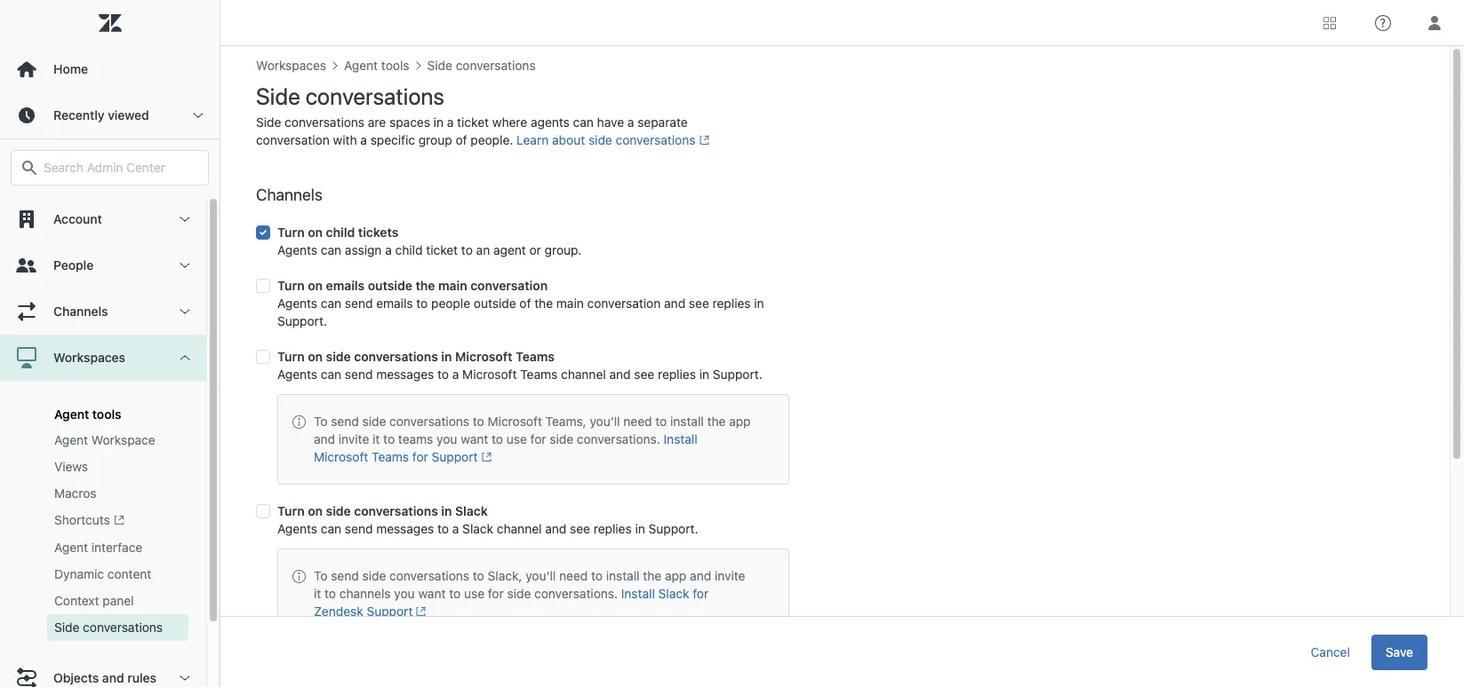 Task type: locate. For each thing, give the bounding box(es) containing it.
conversations
[[83, 621, 163, 636]]

tree containing account
[[0, 196, 220, 688]]

side conversations element
[[54, 620, 163, 638]]

None search field
[[2, 150, 218, 186]]

workspaces button
[[0, 335, 206, 381]]

side
[[54, 621, 79, 636]]

tree item inside tree
[[0, 335, 206, 656]]

agent inside "link"
[[54, 433, 88, 448]]

content
[[107, 567, 151, 582]]

tree item containing workspaces
[[0, 335, 206, 656]]

channels button
[[0, 289, 206, 335]]

home
[[53, 61, 88, 76]]

workspace
[[91, 433, 155, 448]]

2 vertical spatial agent
[[54, 541, 88, 556]]

dynamic
[[54, 567, 104, 582]]

tree item
[[0, 335, 206, 656]]

panel
[[103, 594, 134, 609]]

context panel
[[54, 594, 134, 609]]

agent up dynamic
[[54, 541, 88, 556]]

3 agent from the top
[[54, 541, 88, 556]]

1 agent from the top
[[54, 407, 89, 422]]

agent workspace
[[54, 433, 155, 448]]

side conversations link
[[47, 615, 188, 642]]

recently
[[53, 108, 105, 123]]

context panel element
[[54, 593, 134, 611]]

primary element
[[0, 0, 220, 688]]

macros link
[[47, 481, 188, 508]]

side conversations
[[54, 621, 163, 636]]

agent for agent workspace
[[54, 433, 88, 448]]

agent left tools
[[54, 407, 89, 422]]

agent for agent tools
[[54, 407, 89, 422]]

cancel
[[1311, 645, 1350, 660]]

tree
[[0, 196, 220, 688]]

agent interface
[[54, 541, 142, 556]]

shortcuts element
[[54, 512, 124, 531]]

agent up views
[[54, 433, 88, 448]]

Search Admin Center field
[[44, 160, 197, 176]]

agent for agent interface
[[54, 541, 88, 556]]

0 vertical spatial agent
[[54, 407, 89, 422]]

1 vertical spatial agent
[[54, 433, 88, 448]]

and
[[102, 671, 124, 686]]

agent tools element
[[54, 407, 121, 422]]

agent
[[54, 407, 89, 422], [54, 433, 88, 448], [54, 541, 88, 556]]

views
[[54, 460, 88, 475]]

help image
[[1375, 15, 1391, 31]]

dynamic content
[[54, 567, 151, 582]]

agent tools
[[54, 407, 121, 422]]

2 agent from the top
[[54, 433, 88, 448]]

user menu image
[[1423, 11, 1446, 34]]

none search field inside 'primary' element
[[2, 150, 218, 186]]

macros element
[[54, 485, 97, 503]]

tree inside 'primary' element
[[0, 196, 220, 688]]

save
[[1386, 645, 1413, 660]]



Task type: vqa. For each thing, say whether or not it's contained in the screenshot.
the 'Conversations' to the top
no



Task type: describe. For each thing, give the bounding box(es) containing it.
zendesk products image
[[1323, 16, 1336, 29]]

agent workspace element
[[54, 432, 155, 450]]

channels
[[53, 304, 108, 319]]

home button
[[0, 46, 220, 92]]

macros
[[54, 486, 97, 501]]

agent interface link
[[47, 535, 188, 562]]

people button
[[0, 243, 206, 289]]

dynamic content link
[[47, 562, 188, 589]]

objects and rules button
[[0, 656, 206, 688]]

shortcuts link
[[47, 508, 188, 535]]

people
[[53, 258, 94, 273]]

rules
[[127, 671, 156, 686]]

tools
[[92, 407, 121, 422]]

recently viewed
[[53, 108, 149, 123]]

cancel button
[[1296, 635, 1364, 671]]

views element
[[54, 459, 88, 476]]

workspaces
[[53, 350, 125, 365]]

agent interface element
[[54, 540, 142, 558]]

objects and rules
[[53, 671, 156, 686]]

objects
[[53, 671, 99, 686]]

context panel link
[[47, 589, 188, 615]]

workspaces group
[[0, 381, 206, 656]]

viewed
[[108, 108, 149, 123]]

agent workspace link
[[47, 428, 188, 454]]

dynamic content element
[[54, 566, 151, 584]]

save button
[[1371, 635, 1427, 671]]

views link
[[47, 454, 188, 481]]

context
[[54, 594, 99, 609]]

interface
[[91, 541, 142, 556]]

shortcuts
[[54, 513, 110, 528]]

recently viewed button
[[0, 92, 220, 139]]

account button
[[0, 196, 206, 243]]

account
[[53, 212, 102, 227]]



